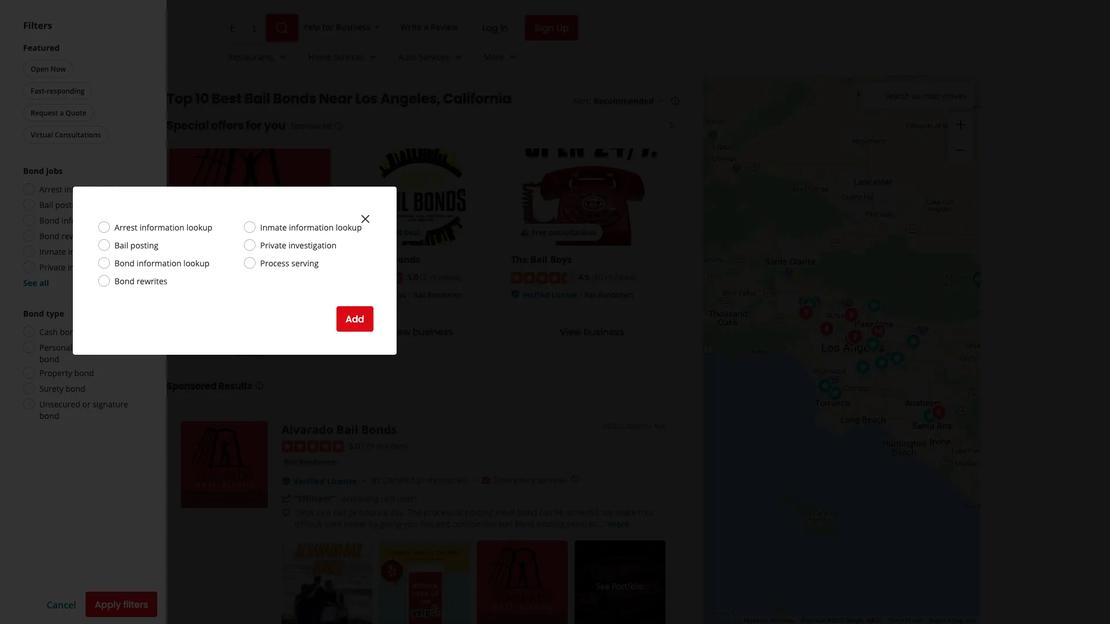 Task type: vqa. For each thing, say whether or not it's contained in the screenshot.
second View business Link from right
yes



Task type: locate. For each thing, give the bounding box(es) containing it.
1 see all button from the top
[[23, 277, 49, 288]]

map region
[[582, 0, 1026, 625]]

this inside "give us a call 24 hours a day. the process of posting a bail bond can be stressful, we make this difficult time easier by giving you fast and confidential bail bond posting services…"
[[638, 507, 652, 518]]

1 vertical spatial personal recognizance bond
[[39, 418, 124, 440]]

zoom out image
[[954, 143, 968, 157]]

0 horizontal spatial reviews)
[[376, 441, 407, 452]]

1 horizontal spatial alvarado bail bonds link
[[282, 422, 397, 437]]

1 vertical spatial open now button
[[23, 136, 74, 153]]

2 24 chevron down v2 image from the left
[[506, 50, 520, 64]]

info icon image
[[571, 475, 580, 484], [571, 475, 580, 484]]

2 fast-responding button from the top
[[23, 158, 92, 175]]

1 vertical spatial consultations
[[55, 206, 101, 215]]

license up '-'
[[327, 476, 357, 487]]

0 vertical spatial you
[[264, 117, 286, 134]]

bondsmen
[[427, 290, 462, 300], [598, 290, 633, 300], [299, 458, 336, 467]]

sign
[[535, 21, 554, 34]]

16 deal v2 image inside "$40 for $100 deal" link
[[178, 228, 187, 237]]

bail bondsmen
[[414, 290, 462, 300], [585, 290, 633, 300], [284, 458, 336, 467]]

0 vertical spatial see all
[[23, 277, 49, 288]]

2 16 deal v2 image from the left
[[349, 228, 358, 237]]

keyboard shortcuts button
[[744, 617, 794, 625]]

1 16 deal v2 image from the left
[[178, 228, 187, 237]]

1 fast- from the top
[[31, 86, 47, 95]]

24 chevron down v2 image
[[276, 50, 290, 64], [452, 50, 466, 64]]

16 info v2 image
[[671, 96, 680, 105], [255, 381, 264, 391]]

view down 4.5 at the top right of the page
[[560, 325, 582, 338]]

2 vertical spatial inmate
[[39, 322, 66, 333]]

fast-responding button
[[23, 82, 92, 99], [23, 158, 92, 175]]

apply filters button
[[85, 592, 157, 618]]

of
[[455, 507, 463, 518], [906, 617, 911, 624]]

shortcuts
[[770, 617, 794, 624]]

24 chevron down v2 image down 16 chevron down v2 icon at the top left of the page
[[366, 50, 380, 64]]

1 jobs from the top
[[46, 165, 63, 176]]

search image
[[275, 21, 289, 35]]

personal down the unsecured
[[39, 418, 72, 429]]

map for moves
[[923, 90, 940, 101]]

cash down surety
[[39, 402, 58, 413]]

recognizance down signature
[[74, 418, 124, 429]]

bond inside unsecured or signature bond
[[39, 410, 59, 421]]

2 open from the top
[[31, 140, 49, 149]]

verified license
[[352, 290, 406, 300], [523, 290, 577, 300], [293, 476, 357, 487]]

2 view business from the left
[[560, 325, 624, 338]]

this right from
[[312, 339, 324, 349]]

personal recognizance bond down or
[[39, 418, 124, 440]]

google image
[[706, 610, 744, 625]]

reviews) right the (50
[[606, 272, 637, 283]]

0 vertical spatial open now
[[31, 64, 66, 73]]

sunrise bail bonds image down power house bail bonds icon
[[867, 321, 890, 344]]

0 vertical spatial request a quote button
[[23, 104, 94, 121]]

verified up "add" button
[[352, 290, 379, 300]]

16 info v2 image right results at the left bottom
[[255, 381, 264, 391]]

2 fast- from the top
[[31, 162, 47, 171]]

1 $100 from the left
[[215, 228, 231, 237]]

1 open now from the top
[[31, 64, 66, 73]]

1 virtual consultations from the top
[[31, 130, 101, 139]]

1 horizontal spatial 24 chevron down v2 image
[[506, 50, 520, 64]]

0 vertical spatial 16 verified v2 image
[[511, 290, 520, 299]]

2 open now button from the top
[[23, 136, 74, 153]]

1 filters from the top
[[23, 19, 52, 32]]

0 vertical spatial jobs
[[46, 165, 63, 176]]

request a quote button for fast-responding button related to 2nd featured group from the bottom's virtual consultations button
[[23, 104, 94, 121]]

view business down the (50
[[560, 325, 624, 338]]

24 chevron down v2 image inside more link
[[506, 50, 520, 64]]

deal up post it bail bonds link at the top of page
[[404, 228, 420, 237]]

view business
[[389, 325, 453, 338], [560, 325, 624, 338]]

1 horizontal spatial view business
[[560, 325, 624, 338]]

16 deal v2 image left $40
[[178, 228, 187, 237]]

responding
[[47, 86, 85, 95], [47, 162, 85, 171]]

1 cash bond from the top
[[39, 326, 80, 337]]

this
[[312, 339, 324, 349], [638, 507, 652, 518]]

2 recognizance from the top
[[74, 418, 124, 429]]

0 vertical spatial 16 info v2 image
[[671, 96, 680, 105]]

1 view business link from the left
[[340, 319, 502, 344]]

view business down (2
[[389, 325, 453, 338]]

more link
[[475, 42, 530, 75]]

16 verified v2 image for verified license button below 4.5 star rating image
[[511, 290, 520, 299]]

rewrites for 2nd featured group from the bottom
[[62, 230, 92, 241]]

1 vertical spatial of
[[906, 617, 911, 624]]

0 vertical spatial alvarado
[[169, 253, 210, 266]]

investigation for 1st featured group from the bottom of the page
[[68, 337, 116, 348]]

1 responding from the top
[[47, 86, 85, 95]]

0 vertical spatial bail
[[502, 507, 515, 518]]

private
[[260, 240, 286, 251], [39, 262, 66, 273], [39, 337, 66, 348]]

sunrise bail bonds image down house of bail bonds image
[[824, 383, 847, 406]]

2 request from the top
[[31, 184, 58, 193]]

0 horizontal spatial 24 chevron down v2 image
[[276, 50, 290, 64]]

0 vertical spatial fast-responding
[[31, 86, 85, 95]]

bail
[[502, 507, 515, 518], [499, 519, 513, 530]]

license down 4.5 star rating image
[[552, 290, 577, 300]]

of inside "give us a call 24 hours a day. the process of posting a bail bond can be stressful, we make this difficult time easier by giving you fast and confidential bail bond posting services…"
[[455, 507, 463, 518]]

investigation for 2nd featured group from the bottom
[[68, 262, 116, 273]]

2 all from the top
[[39, 353, 49, 364]]

16 info v2 image up next icon
[[671, 96, 680, 105]]

2 personal from the top
[[39, 418, 72, 429]]

view right add
[[389, 325, 410, 338]]

5
[[391, 493, 395, 504]]

map left error
[[952, 617, 964, 624]]

0 vertical spatial open now button
[[23, 60, 74, 78]]

fast-
[[31, 86, 47, 95], [31, 162, 47, 171]]

0 vertical spatial cash
[[39, 326, 58, 337]]

verified license up "add" button
[[352, 290, 406, 300]]

24 chevron down v2 image down search icon
[[276, 50, 290, 64]]

0 horizontal spatial you
[[264, 117, 286, 134]]

option group
[[23, 165, 143, 289], [20, 241, 143, 364], [23, 308, 143, 422], [20, 383, 143, 497]]

responding for 1st featured group from the bottom of the page's virtual consultations button's fast-responding button
[[47, 162, 85, 171]]

business right request
[[236, 349, 264, 359]]

2 vertical spatial investigation
[[68, 337, 116, 348]]

1 vertical spatial investigation
[[68, 262, 116, 273]]

2 view business link from the left
[[511, 319, 673, 344]]

bail bondsmen up "efficient"
[[284, 458, 336, 467]]

bond type
[[23, 308, 64, 319], [23, 384, 64, 395]]

1 vertical spatial type
[[46, 384, 64, 395]]

big boy bail bonds image
[[795, 302, 818, 325]]

verified up "efficient"
[[293, 476, 325, 487]]

0 horizontal spatial of
[[455, 507, 463, 518]]

verified
[[352, 290, 379, 300], [523, 290, 550, 300], [293, 476, 325, 487]]

users
[[397, 493, 418, 504]]

2 bond type from the top
[[23, 384, 64, 395]]

1 vertical spatial filters
[[23, 95, 52, 107]]

cash bond up property
[[39, 326, 80, 337]]

bail inside add dialog
[[115, 240, 128, 251]]

1 bond type from the top
[[23, 308, 64, 319]]

2 vertical spatial inmate information lookup
[[39, 322, 141, 333]]

"give us a call 24 hours a day. the process of posting a bail bond can be stressful, we make this difficult time easier by giving you fast and confidential bail bond posting services…"
[[294, 507, 652, 530]]

2 vertical spatial private investigation
[[39, 337, 116, 348]]

16 verified v2 image up 16 trending v2 icon
[[282, 477, 291, 486]]

write
[[400, 21, 422, 32]]

see all for 2nd featured group from the bottom see all button
[[23, 277, 49, 288]]

see all button for 1st featured group from the bottom of the page
[[23, 353, 49, 364]]

you left "fast"
[[404, 519, 418, 530]]

bond rewrites
[[39, 230, 92, 241], [115, 276, 167, 287], [39, 306, 92, 317]]

anthony adornetto bail bonds image
[[815, 318, 839, 341]]

1 24 chevron down v2 image from the left
[[276, 50, 290, 64]]

open now button for fast-responding button related to 2nd featured group from the bottom's virtual consultations button
[[23, 60, 74, 78]]

bond information lookup
[[39, 215, 134, 226], [115, 258, 210, 269], [39, 291, 134, 302]]

fast-responding for 1st featured group from the bottom of the page's virtual consultations button's fast-responding button
[[31, 162, 85, 171]]

superior bail bonds image
[[814, 375, 837, 398]]

2 deal from the left
[[404, 228, 420, 237]]

2 view from the left
[[560, 325, 582, 338]]

0 vertical spatial this
[[312, 339, 324, 349]]

offers
[[211, 117, 244, 134]]

2 personal recognizance bond from the top
[[39, 418, 124, 440]]

us
[[316, 507, 325, 518]]

0 vertical spatial virtual
[[31, 130, 53, 139]]

bond type for 2nd featured group from the bottom see all button
[[23, 308, 64, 319]]

recognizance for 2nd featured group from the bottom see all button
[[74, 342, 124, 353]]

process serving
[[260, 258, 319, 269]]

1 vertical spatial map
[[952, 617, 964, 624]]

1 services from the left
[[333, 51, 364, 62]]

all for 2nd featured group from the bottom see all button
[[39, 277, 49, 288]]

virtual consultations button for 2nd featured group from the bottom
[[23, 126, 109, 143]]

map
[[801, 617, 813, 624]]

2 jobs from the top
[[46, 241, 63, 252]]

2 see all from the top
[[23, 353, 49, 364]]

1 vertical spatial bond jobs
[[23, 241, 63, 252]]

top 10 best bail bonds near los angeles, california
[[167, 89, 512, 108]]

0 vertical spatial now
[[51, 64, 66, 73]]

0 vertical spatial request a quote
[[31, 108, 86, 117]]

0 horizontal spatial can
[[190, 339, 202, 349]]

24 chevron down v2 image down review
[[452, 50, 466, 64]]

1 24 chevron down v2 image from the left
[[366, 50, 380, 64]]

fast- for 1st featured group from the bottom of the page's virtual consultations button's fast-responding button
[[31, 162, 47, 171]]

bail posting
[[39, 199, 83, 210], [115, 240, 158, 251], [39, 275, 83, 286]]

alvarado bail bonds for the bottom alvarado bail bonds link
[[282, 422, 397, 437]]

open now
[[31, 64, 66, 73], [31, 140, 66, 149]]

1 request from the top
[[31, 108, 58, 117]]

alvarado bail bonds down $40 for $100 deal
[[169, 253, 261, 266]]

1 vertical spatial fast-responding button
[[23, 158, 92, 175]]

1 vertical spatial inmate information lookup
[[39, 246, 141, 257]]

5 star rating image up bail bondsmen link
[[282, 441, 344, 453]]

alvarado bail bonds link up 5.0 link
[[282, 422, 397, 437]]

a inside write a review link
[[424, 21, 429, 32]]

rewrites inside add dialog
[[137, 276, 167, 287]]

2 bond jobs from the top
[[23, 241, 63, 252]]

bond information lookup for 1st featured group from the bottom of the page
[[39, 291, 134, 302]]

1 vertical spatial quote
[[66, 184, 86, 193]]

"give
[[294, 507, 314, 518]]

for for $40 for $100 deal
[[203, 228, 214, 237]]

1 vertical spatial request a quote button
[[23, 180, 94, 197]]

for for $75 for $100 deal
[[374, 228, 385, 237]]

california left ave
[[621, 422, 652, 431]]

responding for fast-responding button related to 2nd featured group from the bottom's virtual consultations button
[[47, 86, 85, 95]]

bonds up (79 reviews) link
[[361, 422, 397, 437]]

business for post it bail bonds
[[413, 325, 453, 338]]

bail bonds direct image
[[928, 402, 951, 425]]

business
[[413, 325, 453, 338], [584, 325, 624, 338], [236, 349, 264, 359]]

$100 right $75
[[386, 228, 402, 237]]

$100 right $40
[[215, 228, 231, 237]]

0 vertical spatial alvarado bail bonds image
[[852, 357, 875, 380]]

1 horizontal spatial alvarado bail bonds image
[[852, 357, 875, 380]]

cash bond down surety bond
[[39, 402, 80, 413]]

bondsmen down 5.0 (2 reviews)
[[427, 290, 462, 300]]

0 vertical spatial fast-responding button
[[23, 82, 92, 99]]

2 type from the top
[[46, 384, 64, 395]]

24 chevron down v2 image inside restaurants link
[[276, 50, 290, 64]]

1 request a quote button from the top
[[23, 104, 94, 121]]

24 chevron down v2 image inside the auto services link
[[452, 50, 466, 64]]

arrest for 2nd featured group from the bottom
[[39, 184, 62, 195]]

1 vertical spatial arrest
[[115, 222, 138, 233]]

2 vertical spatial bond rewrites
[[39, 306, 92, 317]]

2 $100 from the left
[[386, 228, 402, 237]]

0 vertical spatial private
[[260, 240, 286, 251]]

1 now from the top
[[51, 64, 66, 73]]

5 star rating image
[[340, 272, 402, 284], [282, 441, 344, 453]]

view business link down the (50
[[511, 319, 673, 344]]

1 open from the top
[[31, 64, 49, 73]]

personal recognizance bond for see all button associated with 1st featured group from the bottom of the page
[[39, 418, 124, 440]]

2 cash bond from the top
[[39, 402, 80, 413]]

view for boys
[[560, 325, 582, 338]]

0 vertical spatial alvarado bail bonds link
[[169, 253, 261, 266]]

2 see all button from the top
[[23, 353, 49, 364]]

alvarado bail bonds up 5.0 link
[[282, 422, 397, 437]]

rewrites for 1st featured group from the bottom of the page
[[62, 306, 92, 317]]

this right "make"
[[638, 507, 652, 518]]

5 star rating image down it
[[340, 272, 402, 284]]

2 services from the left
[[419, 51, 449, 62]]

1 deal from the left
[[233, 228, 249, 237]]

reviews) right (79
[[376, 441, 407, 452]]

2 vertical spatial arrest
[[39, 259, 62, 270]]

open now for 1st featured group from the bottom of the page's virtual consultations button's fast-responding button
[[31, 140, 66, 149]]

0 vertical spatial arrest
[[39, 184, 62, 195]]

request a quote button
[[23, 104, 94, 121], [23, 180, 94, 197]]

of left use
[[906, 617, 911, 624]]

can left be
[[539, 507, 553, 518]]

business down 4.5 (50 reviews)
[[584, 325, 624, 338]]

2 featured group from the top
[[21, 117, 143, 222]]

bail bondsmen down 5.0 (2 reviews)
[[414, 290, 462, 300]]

0 horizontal spatial 16 deal v2 image
[[178, 228, 187, 237]]

16 verified v2 image
[[511, 290, 520, 299], [282, 477, 291, 486]]

0 horizontal spatial $100
[[215, 228, 231, 237]]

cash up property
[[39, 326, 58, 337]]

5.0 (2 reviews)
[[407, 272, 461, 283]]

1 horizontal spatial verified
[[352, 290, 379, 300]]

4.5
[[578, 272, 590, 283]]

5.0 link
[[349, 439, 360, 452]]

map
[[923, 90, 940, 101], [952, 617, 964, 624]]

we
[[603, 507, 613, 518]]

2 horizontal spatial bail bondsmen
[[585, 290, 633, 300]]

or
[[82, 399, 91, 410]]

business down 5.0 (2 reviews)
[[413, 325, 453, 338]]

los
[[355, 89, 378, 108]]

2 fast-responding from the top
[[31, 162, 85, 171]]

1 type from the top
[[46, 308, 64, 319]]

bondsmen down 4.5 (50 reviews)
[[598, 290, 633, 300]]

bail right confidential
[[499, 519, 513, 530]]

1 horizontal spatial sponsored
[[290, 120, 332, 131]]

see all button
[[23, 277, 49, 288], [23, 353, 49, 364]]

bond
[[23, 165, 44, 176], [39, 215, 59, 226], [39, 230, 59, 241], [23, 241, 44, 252], [115, 258, 135, 269], [115, 276, 135, 287], [39, 291, 59, 302], [39, 306, 59, 317], [23, 308, 44, 319], [23, 384, 44, 395]]

bond information lookup inside add dialog
[[115, 258, 210, 269]]

all
[[39, 277, 49, 288], [39, 353, 49, 364]]

1 view from the left
[[389, 325, 410, 338]]

verified down 4.5 star rating image
[[523, 290, 550, 300]]

alvarado bail bonds image
[[852, 357, 875, 380], [181, 422, 268, 508]]

quote
[[66, 108, 86, 117], [66, 184, 86, 193]]

bondsmen up "efficient"
[[299, 458, 336, 467]]

24 chevron down v2 image inside home services link
[[366, 50, 380, 64]]

0 horizontal spatial view business link
[[340, 319, 502, 344]]

0 vertical spatial bond information lookup
[[39, 215, 134, 226]]

services right 'home'
[[333, 51, 364, 62]]

fast
[[420, 519, 434, 530]]

you can request virtual consultation from this business
[[176, 339, 324, 359]]

2 virtual from the top
[[31, 206, 53, 215]]

2 cash from the top
[[39, 402, 58, 413]]

iron bail bonds - la puente image
[[902, 331, 925, 354]]

bail posting for 2nd featured group from the bottom
[[39, 199, 83, 210]]

the bail boys image
[[844, 326, 867, 349]]

giving
[[380, 519, 402, 530]]

services right auto
[[419, 51, 449, 62]]

1 vertical spatial see
[[23, 353, 37, 364]]

1 see all from the top
[[23, 277, 49, 288]]

4.5 star rating image
[[511, 272, 574, 284]]

0 horizontal spatial alvarado bail bonds image
[[181, 422, 268, 508]]

verified license button down 4.5 star rating image
[[523, 289, 577, 300]]

bondsmen inside button
[[299, 458, 336, 467]]

group
[[949, 112, 974, 163]]

the down users
[[408, 507, 422, 518]]

add
[[346, 313, 364, 326]]

0 horizontal spatial view
[[389, 325, 410, 338]]

alvarado
[[169, 253, 210, 266], [282, 422, 333, 437]]

free consultations
[[532, 228, 596, 237]]

inmate for 2nd featured group from the bottom
[[39, 246, 66, 257]]

24 chevron down v2 image
[[366, 50, 380, 64], [506, 50, 520, 64]]

view business link down (2
[[340, 319, 502, 344]]

view business for post it bail bonds
[[389, 325, 453, 338]]

16 free consultations v2 image
[[520, 228, 530, 237]]

bail bondsmen for post it bail bonds
[[414, 290, 462, 300]]

for right yelp
[[323, 21, 334, 32]]

-
[[337, 493, 340, 504]]

0 horizontal spatial business
[[236, 349, 264, 359]]

alvarado bail bonds
[[169, 253, 261, 266], [282, 422, 397, 437]]

2 open now from the top
[[31, 140, 66, 149]]

0 horizontal spatial map
[[923, 90, 940, 101]]

map right as
[[923, 90, 940, 101]]

private investigation
[[260, 240, 337, 251], [39, 262, 116, 273], [39, 337, 116, 348]]

arrest for 1st featured group from the bottom of the page
[[39, 259, 62, 270]]

sponsored results
[[167, 380, 252, 393]]

2 filters from the top
[[23, 95, 52, 107]]

personal for 2nd featured group from the bottom see all button
[[39, 342, 72, 353]]

2 consultations from the top
[[55, 206, 101, 215]]

sponsored for sponsored
[[290, 120, 332, 131]]

2 request a quote button from the top
[[23, 180, 94, 197]]

1 vertical spatial fast-responding
[[31, 162, 85, 171]]

1 view business from the left
[[389, 325, 453, 338]]

2 vertical spatial arrest information lookup
[[39, 259, 137, 270]]

alvarado down $40
[[169, 253, 210, 266]]

0 vertical spatial filters
[[23, 19, 52, 32]]

personal recognizance bond up property bond
[[39, 342, 124, 365]]

of up confidential
[[455, 507, 463, 518]]

1 featured group from the top
[[21, 42, 143, 146]]

open for 1st featured group from the bottom of the page
[[31, 140, 49, 149]]

0 horizontal spatial alvarado bail bonds
[[169, 253, 261, 266]]

1 horizontal spatial sunrise bail bonds image
[[867, 321, 890, 344]]

bliss bail bonds image
[[886, 347, 909, 370]]

private for 1st featured group from the bottom of the page
[[39, 337, 66, 348]]

1 virtual from the top
[[31, 130, 53, 139]]

verified license for verified license button over "add" button
[[352, 290, 406, 300]]

arrest information lookup inside add dialog
[[115, 222, 212, 233]]

1 vertical spatial you
[[404, 519, 418, 530]]

house of bail bonds image
[[842, 328, 865, 351]]

1 fast-responding button from the top
[[23, 82, 92, 99]]

bail bondsmen down 4.5 (50 reviews)
[[585, 290, 633, 300]]

bail down emergency
[[502, 507, 515, 518]]

5.0 left (2
[[407, 272, 419, 283]]

2 virtual consultations from the top
[[31, 206, 101, 215]]

recognizance up property bond
[[74, 342, 124, 353]]

time
[[325, 519, 342, 530]]

error
[[965, 617, 977, 624]]

0 horizontal spatial services
[[333, 51, 364, 62]]

©2023
[[827, 617, 844, 624]]

home services link
[[299, 42, 390, 75]]

private investigation for 2nd featured group from the bottom
[[39, 262, 116, 273]]

1 bond jobs from the top
[[23, 165, 63, 176]]

sunrise bail bonds image
[[867, 321, 890, 344], [824, 383, 847, 406]]

1 personal from the top
[[39, 342, 72, 353]]

investigation inside add dialog
[[289, 240, 337, 251]]

2 virtual consultations button from the top
[[23, 202, 109, 219]]

acme bail bonds image
[[841, 328, 864, 351]]

1 vertical spatial open now
[[31, 140, 66, 149]]

close image
[[359, 212, 372, 226]]

post it bail bonds link
[[340, 253, 420, 266]]

1 horizontal spatial license
[[381, 290, 406, 300]]

california down more
[[443, 89, 512, 108]]

you right offers
[[264, 117, 286, 134]]

1 all from the top
[[39, 277, 49, 288]]

write a review
[[400, 21, 458, 32]]

0 horizontal spatial this
[[312, 339, 324, 349]]

2 vertical spatial bail posting
[[39, 275, 83, 286]]

16 deal v2 image inside $75 for $100 deal link
[[349, 228, 358, 237]]

16 info v2 image
[[334, 121, 344, 130]]

next image
[[665, 119, 679, 132]]

0 vertical spatial see
[[23, 277, 37, 288]]

$100 for bail
[[386, 228, 402, 237]]

1 horizontal spatial reviews)
[[430, 272, 461, 283]]

alvarado bail bonds link down $40 for $100 deal
[[169, 253, 261, 266]]

inmate information lookup inside add dialog
[[260, 222, 362, 233]]

services for home services
[[333, 51, 364, 62]]

2 horizontal spatial business
[[584, 325, 624, 338]]

1 horizontal spatial 5.0
[[407, 272, 419, 283]]

0 vertical spatial responding
[[47, 86, 85, 95]]

1 virtual consultations button from the top
[[23, 126, 109, 143]]

jobs for 1st featured group from the bottom of the page's virtual consultations button
[[46, 241, 63, 252]]

1 consultations from the top
[[55, 130, 101, 139]]

license down post it bail bonds link at the top of page
[[381, 290, 406, 300]]

request a quote
[[31, 108, 86, 117], [31, 184, 86, 193]]

0 vertical spatial request
[[31, 108, 58, 117]]

fast- for fast-responding button related to 2nd featured group from the bottom's virtual consultations button
[[31, 86, 47, 95]]

verified for verified license button below 4.5 star rating image
[[523, 290, 550, 300]]

None search field
[[221, 14, 301, 42]]

deal right $40
[[233, 228, 249, 237]]

1 open now button from the top
[[23, 60, 74, 78]]

24 chevron down v2 image for home services
[[366, 50, 380, 64]]

brian fuentes bail bonds image
[[919, 405, 942, 428]]

professionals
[[417, 475, 468, 486]]

featured group
[[21, 42, 143, 146], [21, 117, 143, 222]]

terms
[[888, 617, 904, 624]]

1 fast-responding from the top
[[31, 86, 85, 95]]

1 vertical spatial alvarado
[[282, 422, 333, 437]]

view business for the bail boys
[[560, 325, 624, 338]]

16 deal v2 image
[[178, 228, 187, 237], [349, 228, 358, 237]]

1 horizontal spatial view
[[560, 325, 582, 338]]

16 chevron down v2 image
[[373, 22, 382, 32]]

fast-responding button for 1st featured group from the bottom of the page's virtual consultations button
[[23, 158, 92, 175]]

1 personal recognizance bond from the top
[[39, 342, 124, 365]]

0 horizontal spatial verified
[[293, 476, 325, 487]]

1 vertical spatial recognizance
[[74, 418, 124, 429]]

0 vertical spatial california
[[443, 89, 512, 108]]

see portfolio
[[596, 581, 644, 592]]

5.0 left (79
[[349, 441, 360, 452]]

can
[[190, 339, 202, 349], [539, 507, 553, 518]]

24 chevron down v2 image right more
[[506, 50, 520, 64]]

deal for alvarado bail bonds
[[233, 228, 249, 237]]

jobs
[[46, 165, 63, 176], [46, 241, 63, 252]]

bail bonds direct image
[[928, 402, 951, 425]]

0 vertical spatial quote
[[66, 108, 86, 117]]

16 verified v2 image down 4.5 star rating image
[[511, 290, 520, 299]]

1 vertical spatial bond type
[[23, 384, 64, 395]]

sponsored
[[290, 120, 332, 131], [167, 380, 217, 393]]

request a quote button for 1st featured group from the bottom of the page's virtual consultations button's fast-responding button
[[23, 180, 94, 197]]

alvarado up bail bondsmen button
[[282, 422, 333, 437]]

1 recognizance from the top
[[74, 342, 124, 353]]

1 vertical spatial now
[[51, 140, 66, 149]]

alvarado for the bottom alvarado bail bonds link
[[282, 422, 333, 437]]

verified license down 4.5 star rating image
[[523, 290, 577, 300]]

can right you
[[190, 339, 202, 349]]

2 horizontal spatial bondsmen
[[598, 290, 633, 300]]

personal up property
[[39, 342, 72, 353]]

posting
[[55, 199, 83, 210], [130, 240, 158, 251], [55, 275, 83, 286], [465, 507, 493, 518], [537, 519, 565, 530]]

2 horizontal spatial license
[[552, 290, 577, 300]]

for right $75
[[374, 228, 385, 237]]

the down 16 free consultations v2 image
[[511, 253, 528, 266]]

consultations for 2nd featured group from the bottom's virtual consultations button
[[55, 130, 101, 139]]

1 cash from the top
[[39, 326, 58, 337]]

sort:
[[574, 95, 591, 106]]

1 vertical spatial private investigation
[[39, 262, 116, 273]]

24 chevron down v2 image for more
[[506, 50, 520, 64]]

inmate inside add dialog
[[260, 222, 287, 233]]

filters for 1st featured group from the bottom of the page
[[23, 95, 52, 107]]

you
[[264, 117, 286, 134], [404, 519, 418, 530]]

angeles,
[[380, 89, 441, 108]]

reviews) right (2
[[430, 272, 461, 283]]

16 deal v2 image left $75
[[349, 228, 358, 237]]

services
[[537, 475, 567, 486]]

0 vertical spatial recognizance
[[74, 342, 124, 353]]

featured for 1st featured group from the bottom of the page
[[23, 118, 60, 129]]

alvarado for alvarado bail bonds link to the left
[[169, 253, 210, 266]]

2 featured from the top
[[23, 118, 60, 129]]

2 now from the top
[[51, 140, 66, 149]]

license
[[381, 290, 406, 300], [552, 290, 577, 300], [327, 476, 357, 487]]

2 responding from the top
[[47, 162, 85, 171]]

investigation
[[289, 240, 337, 251], [68, 262, 116, 273], [68, 337, 116, 348]]

for right $40
[[203, 228, 214, 237]]

0 horizontal spatial deal
[[233, 228, 249, 237]]

sponsored down you
[[167, 380, 217, 393]]

for inside button
[[323, 21, 334, 32]]

0 vertical spatial alvarado bail bonds
[[169, 253, 261, 266]]

1 vertical spatial sponsored
[[167, 380, 217, 393]]

type for see all button associated with 1st featured group from the bottom of the page
[[46, 384, 64, 395]]

1 featured from the top
[[23, 42, 60, 53]]

0 horizontal spatial the
[[408, 507, 422, 518]]

2 request a quote from the top
[[31, 184, 86, 193]]

restaurants link
[[219, 42, 299, 75]]

0 vertical spatial bond rewrites
[[39, 230, 92, 241]]

verified license up "efficient"
[[293, 476, 357, 487]]

emergency
[[493, 475, 535, 486]]

1 request a quote from the top
[[31, 108, 86, 117]]

verified license for verified license button below 4.5 star rating image
[[523, 290, 577, 300]]

sponsored left 16 info v2 icon
[[290, 120, 332, 131]]

0 vertical spatial personal
[[39, 342, 72, 353]]

2 24 chevron down v2 image from the left
[[452, 50, 466, 64]]

16 speech v2 image
[[282, 509, 291, 518]]

fast-responding for fast-responding button related to 2nd featured group from the bottom's virtual consultations button
[[31, 86, 85, 95]]



Task type: describe. For each thing, give the bounding box(es) containing it.
8620 california ave
[[603, 422, 666, 431]]

post it bail bonds
[[340, 253, 420, 266]]

1 vertical spatial california
[[621, 422, 652, 431]]

report a map error
[[929, 617, 977, 624]]

zoom in image
[[954, 118, 968, 132]]

cash bond for 2nd featured group from the bottom see all button
[[39, 326, 80, 337]]

16 emergency services v2 image
[[482, 476, 491, 485]]

as
[[913, 90, 921, 101]]

bail posting inside add dialog
[[115, 240, 158, 251]]

business
[[336, 21, 370, 32]]

boys
[[550, 253, 572, 266]]

verified license button up "efficient"
[[293, 476, 357, 487]]

reviews) for the bail boys
[[606, 272, 637, 283]]

surety bond
[[39, 383, 85, 394]]

bail bondsmen button
[[282, 457, 338, 468]]

post it bail bonds image
[[862, 333, 885, 357]]

$75 for $100 deal link
[[340, 149, 502, 246]]

"efficient"
[[294, 493, 335, 504]]

see all button for 2nd featured group from the bottom
[[23, 277, 49, 288]]

bonds down $40 for $100 deal
[[233, 253, 261, 266]]

cash for 2nd featured group from the bottom see all button
[[39, 326, 58, 337]]

view business link for post it bail bonds
[[340, 319, 502, 344]]

license for verified license button over "add" button
[[381, 290, 406, 300]]

now for 1st featured group from the bottom of the page
[[51, 140, 66, 149]]

bail bondsmen for the bail boys
[[585, 290, 633, 300]]

and
[[436, 519, 451, 530]]

$40 for $100 deal
[[190, 228, 249, 237]]

can inside "give us a call 24 hours a day. the process of posting a bail bond can be stressful, we make this difficult time easier by giving you fast and confidential bail bond posting services…"
[[539, 507, 553, 518]]

inmate information lookup for 1st featured group from the bottom of the page
[[39, 322, 141, 333]]

private for 2nd featured group from the bottom
[[39, 262, 66, 273]]

mad dog bail bonds image
[[840, 304, 863, 327]]

cancel
[[47, 599, 76, 611]]

24 chevron down v2 image for restaurants
[[276, 50, 290, 64]]

cbb bail bonds image
[[870, 352, 894, 375]]

the bail boys image
[[844, 326, 867, 349]]

virtual for 1st featured group from the bottom of the page's virtual consultations button
[[31, 206, 53, 215]]

$100 for bonds
[[215, 228, 231, 237]]

license for verified license button over "efficient"
[[327, 476, 357, 487]]

aladdin bail bonds image
[[844, 326, 867, 350]]

for for yelp for business
[[323, 21, 334, 32]]

add button
[[336, 307, 374, 332]]

recognizance for see all button associated with 1st featured group from the bottom of the page
[[74, 418, 124, 429]]

bail bondsmen inside bail bondsmen button
[[284, 458, 336, 467]]

add dialog
[[0, 0, 1110, 625]]

sponsored for sponsored results
[[167, 380, 217, 393]]

2 quote from the top
[[66, 184, 86, 193]]

open for 2nd featured group from the bottom
[[31, 64, 49, 73]]

search as map moves
[[885, 90, 967, 101]]

arrest information lookup for 1st featured group from the bottom of the page
[[39, 259, 137, 270]]

5.0 for 5.0 (2 reviews)
[[407, 272, 419, 283]]

verified license button up "add" button
[[352, 289, 406, 300]]

view for bail
[[389, 325, 410, 338]]

surety
[[39, 383, 64, 394]]

bond jobs for 1st featured group from the bottom of the page
[[23, 241, 63, 252]]

emergency services
[[493, 475, 567, 486]]

process
[[260, 258, 289, 269]]

google,
[[846, 617, 865, 624]]

easier
[[344, 519, 367, 530]]

business inside you can request virtual consultation from this business
[[236, 349, 264, 359]]

post
[[340, 253, 360, 266]]

virtual for 2nd featured group from the bottom's virtual consultations button
[[31, 130, 53, 139]]

be
[[555, 507, 564, 518]]

alvarado bail bonds for alvarado bail bonds link to the left
[[169, 253, 261, 266]]

bondsmen for post it bail bonds
[[427, 290, 462, 300]]

unsecured or signature bond
[[39, 399, 128, 421]]

1 horizontal spatial 16 info v2 image
[[671, 96, 680, 105]]

private inside add dialog
[[260, 240, 286, 251]]

home services
[[308, 51, 364, 62]]

special
[[167, 117, 209, 134]]

16 trending v2 image
[[282, 494, 291, 504]]

1 vertical spatial 16 info v2 image
[[255, 381, 264, 391]]

terms of use
[[888, 617, 922, 624]]

consultation
[[252, 339, 292, 349]]

1 horizontal spatial of
[[906, 617, 911, 624]]

for right offers
[[246, 117, 262, 134]]

arrest inside add dialog
[[115, 222, 138, 233]]

1 vertical spatial alvarado bail bonds image
[[181, 422, 268, 508]]

the inside "give us a call 24 hours a day. the process of posting a bail bond can be stressful, we make this difficult time easier by giving you fast and confidential bail bond posting services…"
[[408, 507, 422, 518]]

confidential
[[453, 519, 497, 530]]

review
[[431, 21, 458, 32]]

open now button for 1st featured group from the bottom of the page's virtual consultations button's fast-responding button
[[23, 136, 74, 153]]

open now for fast-responding button related to 2nd featured group from the bottom's virtual consultations button
[[31, 64, 66, 73]]

signature
[[93, 399, 128, 410]]

cash bond for see all button associated with 1st featured group from the bottom of the page
[[39, 402, 80, 413]]

ave
[[654, 422, 666, 431]]

consultations for 1st featured group from the bottom of the page's virtual consultations button
[[55, 206, 101, 215]]

log in link
[[472, 15, 518, 40]]

0 vertical spatial 5 star rating image
[[340, 272, 402, 284]]

bail posting for 1st featured group from the bottom of the page
[[39, 275, 83, 286]]

can inside you can request virtual consultation from this business
[[190, 339, 202, 349]]

0 vertical spatial the
[[511, 253, 528, 266]]

best
[[212, 89, 242, 108]]

log in
[[482, 21, 509, 34]]

0 horizontal spatial alvarado bail bonds link
[[169, 253, 261, 266]]

process
[[424, 507, 453, 518]]

bond information lookup for 2nd featured group from the bottom
[[39, 215, 134, 226]]

2 vertical spatial see
[[596, 581, 610, 592]]

cancel button
[[47, 599, 76, 611]]

apply
[[95, 599, 121, 612]]

personal recognizance bond for 2nd featured group from the bottom see all button
[[39, 342, 124, 365]]

log
[[482, 21, 498, 34]]

1 quote from the top
[[66, 108, 86, 117]]

business for the bail boys
[[584, 325, 624, 338]]

posting inside add dialog
[[130, 240, 158, 251]]

1 vertical spatial alvarado bail bonds link
[[282, 422, 397, 437]]

more link
[[608, 519, 630, 530]]

this inside you can request virtual consultation from this business
[[312, 339, 324, 349]]

filters
[[123, 599, 148, 612]]

personal for see all button associated with 1st featured group from the bottom of the page
[[39, 418, 72, 429]]

apply filters
[[95, 599, 148, 612]]

see portfolio link
[[575, 541, 666, 625]]

fast-responding button for 2nd featured group from the bottom's virtual consultations button
[[23, 82, 92, 99]]

to
[[381, 493, 389, 504]]

write a review link
[[396, 16, 463, 37]]

(79
[[363, 441, 374, 452]]

yelp for business button
[[299, 16, 387, 37]]

alvarado bail bonds image
[[852, 357, 875, 380]]

license for verified license button below 4.5 star rating image
[[552, 290, 577, 300]]

lil' zekes bail bonds image
[[798, 294, 821, 317]]

verified for verified license button over "add" button
[[352, 290, 379, 300]]

bond jobs for 2nd featured group from the bottom
[[23, 165, 63, 176]]

certified
[[383, 475, 415, 486]]

(50
[[592, 272, 603, 283]]

data
[[814, 617, 825, 624]]

business categories element
[[219, 42, 578, 75]]

bond rewrites for 2nd featured group from the bottom
[[39, 230, 92, 241]]

16 verified v2 image for verified license button over "efficient"
[[282, 477, 291, 486]]

yelp
[[304, 21, 320, 32]]

see for 2nd featured group from the bottom see all button
[[23, 277, 37, 288]]

$75
[[361, 228, 373, 237]]

according
[[342, 493, 379, 504]]

cash for see all button associated with 1st featured group from the bottom of the page
[[39, 402, 58, 413]]

all for see all button associated with 1st featured group from the bottom of the page
[[39, 353, 49, 364]]

view business link for the bail boys
[[511, 319, 673, 344]]

see for see all button associated with 1st featured group from the bottom of the page
[[23, 353, 37, 364]]

24
[[348, 507, 357, 518]]

keyboard
[[744, 617, 768, 624]]

(2
[[421, 272, 428, 283]]

verified license for verified license button over "efficient"
[[293, 476, 357, 487]]

request a quote for 1st featured group from the bottom of the page's virtual consultations button's fast-responding button
[[31, 184, 86, 193]]

inmate information lookup for 2nd featured group from the bottom
[[39, 246, 141, 257]]

auto services
[[399, 51, 449, 62]]

by
[[369, 519, 378, 530]]

10
[[195, 89, 209, 108]]

make
[[615, 507, 636, 518]]

16 deal v2 image for post
[[349, 228, 358, 237]]

bond rewrites for 1st featured group from the bottom of the page
[[39, 306, 92, 317]]

arrest information lookup for 2nd featured group from the bottom
[[39, 184, 137, 195]]

free consultations link
[[511, 149, 673, 246]]

virtual
[[230, 339, 251, 349]]

1 vertical spatial sunrise bail bonds image
[[824, 383, 847, 406]]

special offers for you
[[167, 117, 286, 134]]

request for 1st featured group from the bottom of the page's virtual consultations button's fast-responding button
[[31, 184, 58, 193]]

5.0 for 5.0
[[349, 441, 360, 452]]

private investigation for 1st featured group from the bottom of the page
[[39, 337, 116, 348]]

deal for post it bail bonds
[[404, 228, 420, 237]]

restaurants
[[228, 51, 274, 62]]

difficult
[[294, 519, 323, 530]]

call
[[333, 507, 346, 518]]

8620
[[603, 422, 619, 431]]

the bail boys link
[[511, 253, 572, 266]]

power house bail bonds image
[[863, 295, 886, 318]]

1 vertical spatial bail
[[499, 519, 513, 530]]

16 deal v2 image for alvarado
[[178, 228, 187, 237]]

bond type for see all button associated with 1st featured group from the bottom of the page
[[23, 384, 64, 395]]

inegi
[[867, 617, 881, 624]]

stressful,
[[566, 507, 600, 518]]

bond rewrites inside add dialog
[[115, 276, 167, 287]]

$40 for $100 deal link
[[169, 149, 331, 246]]

virtual consultations for 2nd featured group from the bottom's virtual consultations button
[[31, 130, 101, 139]]

request
[[203, 339, 228, 349]]

16 certified professionals v2 image
[[371, 476, 381, 485]]

type for 2nd featured group from the bottom see all button
[[46, 308, 64, 319]]

1 vertical spatial 5 star rating image
[[282, 441, 344, 453]]

results
[[218, 380, 252, 393]]

jobs for 2nd featured group from the bottom's virtual consultations button
[[46, 165, 63, 176]]

yelp for business
[[304, 21, 370, 32]]

services for auto services
[[419, 51, 449, 62]]

now for 2nd featured group from the bottom
[[51, 64, 66, 73]]

map data ©2023 google, inegi
[[801, 617, 881, 624]]

terms of use link
[[888, 617, 922, 624]]

"efficient" - according to 5 users
[[294, 493, 418, 504]]

bail inside button
[[284, 458, 297, 467]]

see all for see all button associated with 1st featured group from the bottom of the page
[[23, 353, 49, 364]]

bonds left near
[[273, 89, 316, 108]]

private investigation inside add dialog
[[260, 240, 337, 251]]

reviews) for post it bail bonds
[[430, 272, 461, 283]]

services…"
[[567, 519, 606, 530]]

you inside "give us a call 24 hours a day. the process of posting a bail bond can be stressful, we make this difficult time easier by giving you fast and confidential bail bond posting services…"
[[404, 519, 418, 530]]

bonds down $75 for $100 deal
[[392, 253, 420, 266]]

day.
[[390, 507, 406, 518]]

featured for 2nd featured group from the bottom
[[23, 42, 60, 53]]

map for error
[[952, 617, 964, 624]]

more
[[608, 519, 630, 530]]



